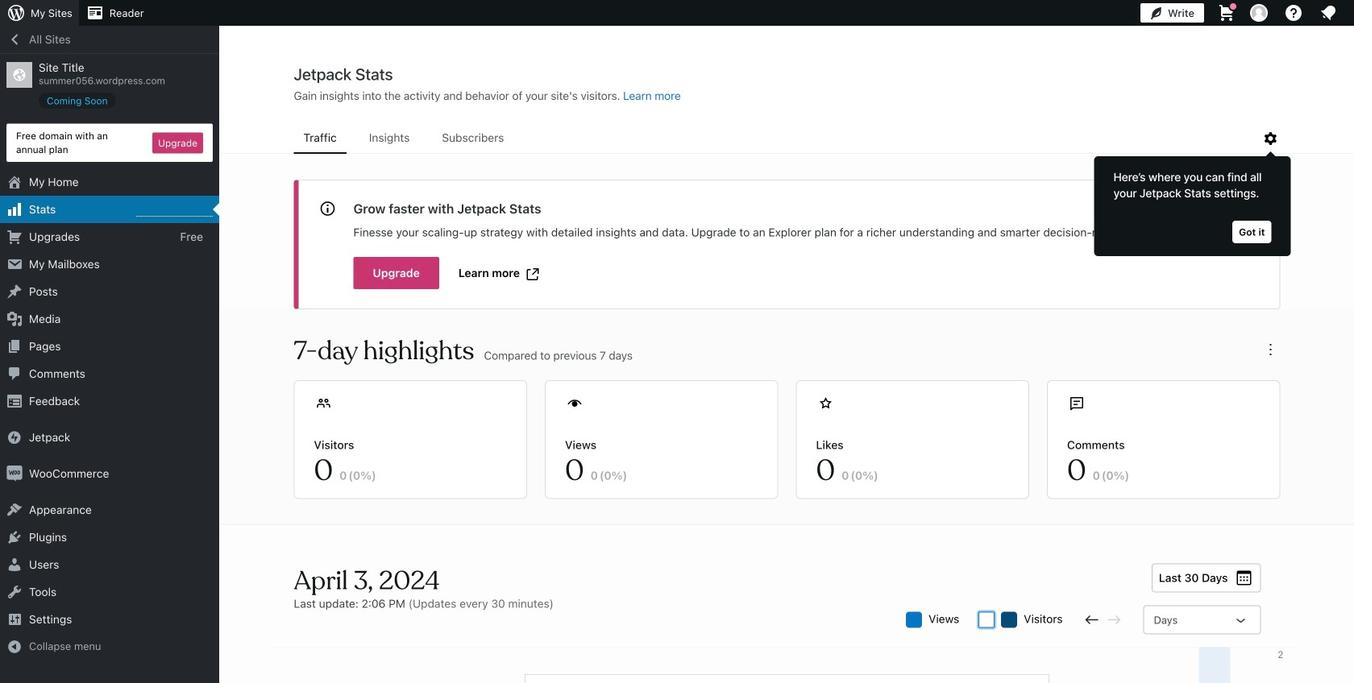 Task type: describe. For each thing, give the bounding box(es) containing it.
1 img image from the top
[[6, 430, 23, 446]]

help image
[[1285, 3, 1304, 23]]

close image
[[1242, 200, 1261, 219]]

highest hourly views 0 image
[[136, 207, 213, 217]]

my profile image
[[1251, 4, 1269, 22]]



Task type: vqa. For each thing, say whether or not it's contained in the screenshot.
1st img from the top of the page
yes



Task type: locate. For each thing, give the bounding box(es) containing it.
none checkbox inside jetpack stats main content
[[979, 613, 995, 629]]

None checkbox
[[979, 613, 995, 629]]

2 img image from the top
[[6, 466, 23, 482]]

my shopping cart image
[[1218, 3, 1237, 23]]

img image
[[6, 430, 23, 446], [6, 466, 23, 482]]

jetpack stats main content
[[220, 64, 1355, 684]]

menu inside jetpack stats main content
[[294, 123, 1262, 154]]

menu
[[294, 123, 1262, 154]]

1 vertical spatial img image
[[6, 466, 23, 482]]

tooltip
[[1087, 148, 1292, 256]]

manage your notifications image
[[1319, 3, 1339, 23]]

0 vertical spatial img image
[[6, 430, 23, 446]]



